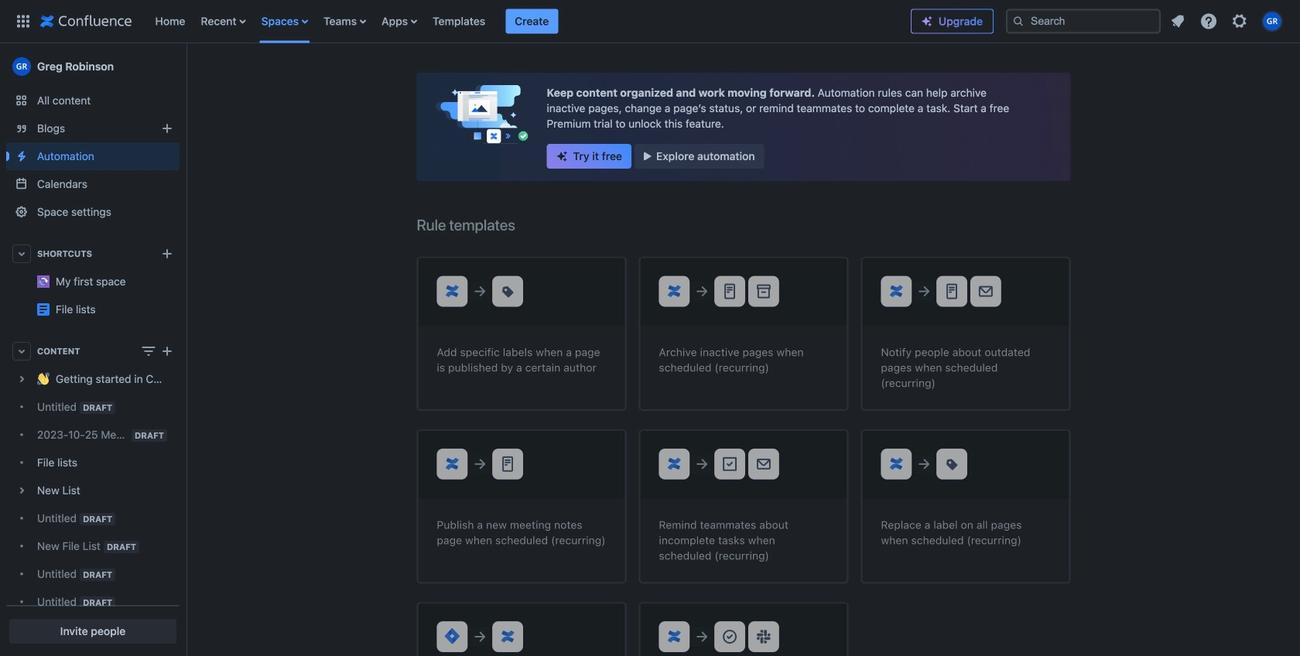 Task type: locate. For each thing, give the bounding box(es) containing it.
list for premium image
[[1164, 7, 1291, 35]]

search image
[[1013, 15, 1025, 27]]

space element
[[0, 43, 186, 656]]

None search field
[[1006, 9, 1161, 34]]

0 horizontal spatial list
[[147, 0, 911, 43]]

elevate automation upsell image image
[[417, 212, 1071, 656]]

tree
[[6, 365, 180, 656]]

notification icon image
[[1169, 12, 1188, 31]]

banner
[[0, 0, 1301, 43]]

1 horizontal spatial list
[[1164, 7, 1291, 35]]

list item
[[506, 9, 558, 34]]

confluence image
[[40, 12, 132, 31], [40, 12, 132, 31]]

list
[[147, 0, 911, 43], [1164, 7, 1291, 35]]

global element
[[9, 0, 911, 43]]

help icon image
[[1200, 12, 1219, 31]]

explore automation image
[[641, 150, 653, 163]]

change view image
[[139, 342, 158, 361]]

group
[[547, 144, 765, 169]]

premium image
[[921, 15, 934, 27]]



Task type: vqa. For each thing, say whether or not it's contained in the screenshot.
tree
yes



Task type: describe. For each thing, give the bounding box(es) containing it.
appswitcher icon image
[[14, 12, 33, 31]]

create a page image
[[158, 342, 177, 361]]

file lists image
[[37, 303, 50, 316]]

Search field
[[1006, 9, 1161, 34]]

list for appswitcher icon
[[147, 0, 911, 43]]

list item inside global element
[[506, 9, 558, 34]]

add shortcut image
[[158, 245, 177, 263]]

create a blog image
[[158, 119, 177, 138]]

settings icon image
[[1231, 12, 1250, 31]]

collapse sidebar image
[[169, 51, 203, 82]]

tree inside space element
[[6, 365, 180, 656]]



